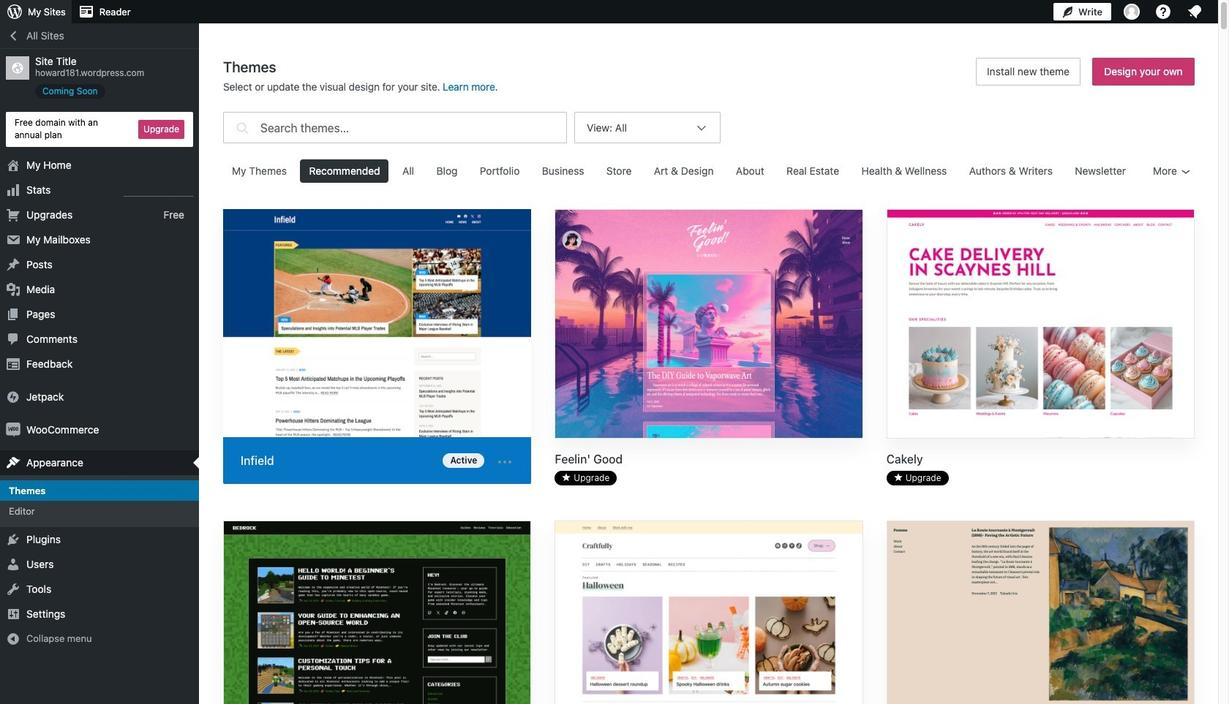Task type: describe. For each thing, give the bounding box(es) containing it.
a blog theme with a bold vaporwave aesthetic. its nostalgic atmosphere pays homage to the 80s and early 90s. image
[[556, 210, 863, 440]]

open search image
[[233, 108, 252, 147]]

my profile image
[[1124, 4, 1141, 20]]

highest hourly views 0 image
[[124, 187, 193, 197]]

a cheerful wordpress blogging theme dedicated to all things homemade and delightful. image
[[556, 522, 863, 705]]



Task type: locate. For each thing, give the bounding box(es) containing it.
pomme is a simple portfolio theme for painters. image
[[888, 522, 1195, 705]]

inspired by the iconic worlds of minecraft and minetest, bedrock is a blog theme that reminds the immersive experience of these games. image
[[224, 522, 531, 705]]

Search search field
[[261, 113, 567, 143]]

1 img image from the top
[[6, 390, 20, 405]]

None search field
[[223, 108, 567, 147]]

2 img image from the top
[[6, 423, 20, 437]]

img image
[[6, 390, 20, 405], [6, 423, 20, 437]]

manage your notifications image
[[1187, 3, 1204, 20]]

help image
[[1155, 3, 1173, 20]]

more options for theme infield image
[[497, 454, 514, 471]]

1 vertical spatial img image
[[6, 423, 20, 437]]

0 vertical spatial img image
[[6, 390, 20, 405]]

a passionate sports fan blog celebrating your favorite game. image
[[223, 209, 532, 441]]

cakely is a business theme perfect for bakers or cake makers with a vibrant colour. image
[[888, 210, 1195, 440]]



Task type: vqa. For each thing, say whether or not it's contained in the screenshot.
A blog theme with a bold vaporwave aesthetic. Its nostalgic atmosphere pays homage to the 80s and early 90s. image
yes



